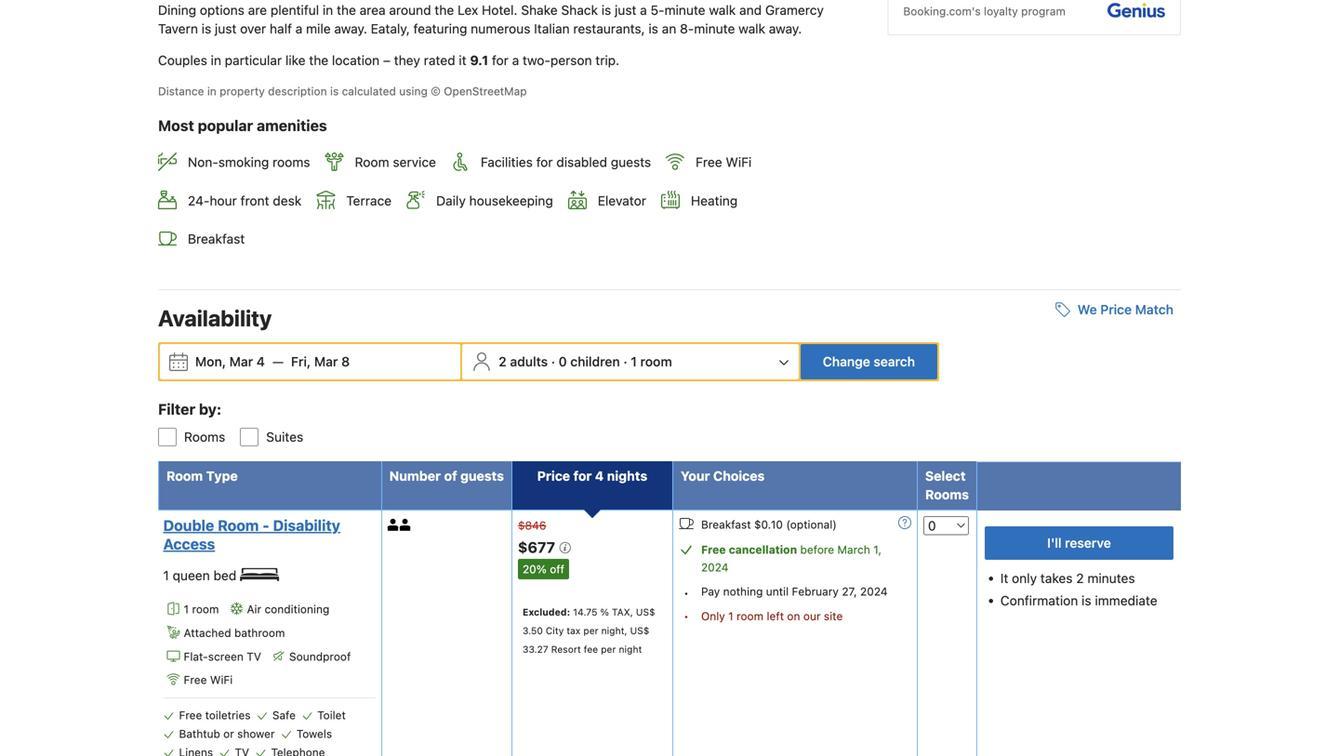 Task type: vqa. For each thing, say whether or not it's contained in the screenshot.
it
yes



Task type: describe. For each thing, give the bounding box(es) containing it.
change search button
[[801, 344, 937, 380]]

20%
[[523, 563, 547, 576]]

is inside it only takes 2 minutes confirmation is immediate
[[1082, 593, 1092, 608]]

free down flat-
[[184, 673, 207, 686]]

your choices
[[681, 468, 765, 484]]

1 room
[[184, 603, 219, 616]]

it only takes 2 minutes confirmation is immediate
[[1001, 571, 1158, 608]]

i'll reserve
[[1047, 535, 1111, 551]]

confirmation
[[1001, 593, 1078, 608]]

filter
[[158, 400, 195, 418]]

your
[[681, 468, 710, 484]]

in for couples
[[211, 53, 221, 68]]

adults
[[510, 354, 548, 369]]

using
[[399, 85, 428, 98]]

bathroom
[[234, 626, 285, 639]]

distance
[[158, 85, 204, 98]]

shower
[[237, 727, 275, 740]]

0
[[559, 354, 567, 369]]

resort
[[551, 644, 581, 655]]

double
[[163, 517, 214, 534]]

—
[[272, 354, 284, 369]]

booking.com's loyalty program
[[903, 5, 1066, 18]]

most
[[158, 117, 194, 135]]

minutes
[[1088, 571, 1135, 586]]

• for pay nothing until february 27, 2024
[[684, 586, 689, 599]]

suites
[[266, 429, 303, 445]]

bathtub
[[179, 727, 220, 740]]

breakfast for breakfast $0.10 (optional)
[[701, 518, 751, 531]]

tax,
[[612, 606, 633, 618]]

non-
[[188, 154, 218, 170]]

0 horizontal spatial room
[[192, 603, 219, 616]]

©
[[431, 85, 441, 98]]

site
[[824, 610, 843, 623]]

popular
[[198, 117, 253, 135]]

daily
[[436, 193, 466, 208]]

2 inside 2 adults · 0 children · 1 room dropdown button
[[499, 354, 507, 369]]

access
[[163, 535, 215, 553]]

1 · from the left
[[551, 354, 555, 369]]

service
[[393, 154, 436, 170]]

1 vertical spatial per
[[601, 644, 616, 655]]

33.27
[[523, 644, 548, 655]]

immediate
[[1095, 593, 1158, 608]]

hour
[[210, 193, 237, 208]]

we price match
[[1078, 302, 1174, 317]]

1 horizontal spatial wifi
[[726, 154, 752, 170]]

facilities
[[481, 154, 533, 170]]

two-
[[523, 53, 551, 68]]

housekeeping
[[469, 193, 553, 208]]

daily housekeeping
[[436, 193, 553, 208]]

disabled
[[556, 154, 607, 170]]

program
[[1021, 5, 1066, 18]]

0 horizontal spatial price
[[537, 468, 570, 484]]

1 horizontal spatial guests
[[611, 154, 651, 170]]

excluded:
[[523, 606, 570, 618]]

non-smoking rooms
[[188, 154, 310, 170]]

for for price for 4 nights
[[573, 468, 592, 484]]

fee
[[584, 644, 598, 655]]

night,
[[601, 625, 627, 636]]

1 queen bed
[[163, 568, 240, 583]]

1 right only
[[728, 610, 734, 623]]

2 · from the left
[[624, 354, 627, 369]]

until
[[766, 585, 789, 598]]

queen
[[173, 568, 210, 583]]

pay
[[701, 585, 720, 598]]

room for room service
[[355, 154, 389, 170]]

bed
[[213, 568, 236, 583]]

they
[[394, 53, 420, 68]]

distance in property description is calculated using © openstreetmap
[[158, 85, 527, 98]]

in for distance
[[207, 85, 217, 98]]

fri,
[[291, 354, 311, 369]]

1,
[[873, 543, 882, 556]]

by:
[[199, 400, 222, 418]]

0 horizontal spatial per
[[583, 625, 599, 636]]

more details on meals and payment options image
[[898, 516, 911, 529]]

desk
[[273, 193, 302, 208]]

description
[[268, 85, 327, 98]]

breakfast $0.10 (optional)
[[701, 518, 837, 531]]

%
[[600, 606, 609, 618]]

on
[[787, 610, 800, 623]]

terrace
[[346, 193, 392, 208]]

number of guests
[[389, 468, 504, 484]]

–
[[383, 53, 391, 68]]

rated
[[424, 53, 455, 68]]

0 horizontal spatial for
[[492, 53, 509, 68]]

8
[[341, 354, 350, 369]]

2 adults · 0 children · 1 room button
[[464, 344, 797, 380]]

night
[[619, 644, 642, 655]]

search
[[874, 354, 915, 369]]

mon, mar 4 — fri, mar 8
[[195, 354, 350, 369]]

toilet
[[317, 709, 346, 722]]

left
[[767, 610, 784, 623]]

couples
[[158, 53, 207, 68]]

0 horizontal spatial free wifi
[[184, 673, 233, 686]]



Task type: locate. For each thing, give the bounding box(es) containing it.
14.75 % tax, us$ 3.50 city tax per night, us$ 33.27 resort fee per night
[[523, 606, 655, 655]]

price for 4 nights
[[537, 468, 647, 484]]

4 for mar
[[257, 354, 265, 369]]

most popular amenities
[[158, 117, 327, 135]]

0 vertical spatial room
[[355, 154, 389, 170]]

for left a
[[492, 53, 509, 68]]

off
[[550, 563, 565, 576]]

us$ right the tax,
[[636, 606, 655, 618]]

1 up attached
[[184, 603, 189, 616]]

1 vertical spatial 2024
[[860, 585, 888, 598]]

1 vertical spatial •
[[684, 610, 689, 623]]

0 vertical spatial for
[[492, 53, 509, 68]]

free up bathtub
[[179, 709, 202, 722]]

0 horizontal spatial ·
[[551, 354, 555, 369]]

1 vertical spatial rooms
[[925, 487, 969, 502]]

free toiletries
[[179, 709, 251, 722]]

1 horizontal spatial room
[[218, 517, 259, 534]]

• for only 1 room left on our site
[[684, 610, 689, 623]]

group containing rooms
[[143, 413, 1181, 446]]

1 vertical spatial room
[[166, 468, 203, 484]]

bathtub or shower
[[179, 727, 275, 740]]

• left the pay
[[684, 586, 689, 599]]

guests up elevator
[[611, 154, 651, 170]]

0 horizontal spatial room
[[166, 468, 203, 484]]

0 horizontal spatial 2
[[499, 354, 507, 369]]

fri, mar 8 button
[[284, 345, 357, 379]]

in right couples
[[211, 53, 221, 68]]

27,
[[842, 585, 857, 598]]

change
[[823, 354, 870, 369]]

property
[[220, 85, 265, 98]]

1 horizontal spatial 2
[[1076, 571, 1084, 586]]

0 vertical spatial breakfast
[[188, 231, 245, 247]]

breakfast
[[188, 231, 245, 247], [701, 518, 751, 531]]

$0.10
[[754, 518, 783, 531]]

0 horizontal spatial rooms
[[184, 429, 225, 445]]

•
[[684, 586, 689, 599], [684, 610, 689, 623]]

1 horizontal spatial free wifi
[[696, 154, 752, 170]]

2 horizontal spatial room
[[355, 154, 389, 170]]

3.50
[[523, 625, 543, 636]]

room left type
[[166, 468, 203, 484]]

price right we
[[1101, 302, 1132, 317]]

is down minutes
[[1082, 593, 1092, 608]]

1 mar from the left
[[229, 354, 253, 369]]

double room - disability access link
[[163, 516, 371, 553]]

booking.com's
[[903, 5, 981, 18]]

2 occupancy image from the left
[[400, 519, 412, 531]]

room left left
[[737, 610, 764, 623]]

1 vertical spatial wifi
[[210, 673, 233, 686]]

smoking
[[218, 154, 269, 170]]

1 horizontal spatial breakfast
[[701, 518, 751, 531]]

1 vertical spatial is
[[1082, 593, 1092, 608]]

1
[[631, 354, 637, 369], [163, 568, 169, 583], [184, 603, 189, 616], [728, 610, 734, 623]]

safe
[[272, 709, 296, 722]]

room
[[355, 154, 389, 170], [166, 468, 203, 484], [218, 517, 259, 534]]

for
[[492, 53, 509, 68], [536, 154, 553, 170], [573, 468, 592, 484]]

1 vertical spatial us$
[[630, 625, 650, 636]]

air conditioning
[[247, 603, 330, 616]]

the
[[309, 53, 328, 68]]

children
[[570, 354, 620, 369]]

wifi down flat-screen tv
[[210, 673, 233, 686]]

0 vertical spatial us$
[[636, 606, 655, 618]]

4
[[257, 354, 265, 369], [595, 468, 604, 484]]

0 vertical spatial •
[[684, 586, 689, 599]]

1 vertical spatial 4
[[595, 468, 604, 484]]

1 occupancy image from the left
[[388, 519, 400, 531]]

type
[[206, 468, 238, 484]]

rooms inside group
[[184, 429, 225, 445]]

1 vertical spatial free wifi
[[184, 673, 233, 686]]

2 inside it only takes 2 minutes confirmation is immediate
[[1076, 571, 1084, 586]]

we
[[1078, 302, 1097, 317]]

$677
[[518, 539, 559, 556]]

for left nights at the left bottom of page
[[573, 468, 592, 484]]

i'll reserve button
[[985, 526, 1174, 560]]

it
[[459, 53, 467, 68]]

in left property
[[207, 85, 217, 98]]

only
[[701, 610, 725, 623]]

conditioning
[[265, 603, 330, 616]]

couples in particular like the location – they rated it 9.1 for a two-person trip.
[[158, 53, 619, 68]]

1 horizontal spatial rooms
[[925, 487, 969, 502]]

2 vertical spatial for
[[573, 468, 592, 484]]

2 left adults
[[499, 354, 507, 369]]

2 • from the top
[[684, 610, 689, 623]]

0 horizontal spatial 2024
[[701, 561, 729, 574]]

availability
[[158, 305, 272, 331]]

0 horizontal spatial is
[[330, 85, 339, 98]]

price inside we price match dropdown button
[[1101, 302, 1132, 317]]

takes
[[1041, 571, 1073, 586]]

mon,
[[195, 354, 226, 369]]

0 vertical spatial wifi
[[726, 154, 752, 170]]

24-
[[188, 193, 210, 208]]

room inside dropdown button
[[640, 354, 672, 369]]

1 horizontal spatial mar
[[314, 354, 338, 369]]

for left 'disabled'
[[536, 154, 553, 170]]

0 vertical spatial 4
[[257, 354, 265, 369]]

per right tax
[[583, 625, 599, 636]]

1 vertical spatial price
[[537, 468, 570, 484]]

group
[[143, 413, 1181, 446]]

0 vertical spatial 2024
[[701, 561, 729, 574]]

1 horizontal spatial 4
[[595, 468, 604, 484]]

room for room type
[[166, 468, 203, 484]]

pay nothing until february 27, 2024
[[701, 585, 888, 598]]

mar right mon,
[[229, 354, 253, 369]]

openstreetmap
[[444, 85, 527, 98]]

cancellation
[[729, 543, 797, 556]]

or
[[223, 727, 234, 740]]

is left calculated
[[330, 85, 339, 98]]

guests
[[611, 154, 651, 170], [460, 468, 504, 484]]

rooms
[[184, 429, 225, 445], [925, 487, 969, 502]]

1 vertical spatial for
[[536, 154, 553, 170]]

0 horizontal spatial wifi
[[210, 673, 233, 686]]

20% off
[[523, 563, 565, 576]]

(optional)
[[786, 518, 837, 531]]

loyalty
[[984, 5, 1018, 18]]

0 vertical spatial in
[[211, 53, 221, 68]]

2 mar from the left
[[314, 354, 338, 369]]

trip.
[[596, 53, 619, 68]]

1 horizontal spatial room
[[640, 354, 672, 369]]

1 vertical spatial in
[[207, 85, 217, 98]]

0 vertical spatial is
[[330, 85, 339, 98]]

amenities
[[257, 117, 327, 135]]

us$ up night
[[630, 625, 650, 636]]

mar left 8 at the top of the page
[[314, 354, 338, 369]]

2 adults · 0 children · 1 room
[[499, 354, 672, 369]]

1 horizontal spatial is
[[1082, 593, 1092, 608]]

free up heating
[[696, 154, 722, 170]]

0 vertical spatial price
[[1101, 302, 1132, 317]]

20% off. you're getting 20% off the original price due to multiple deals and benefits.. element
[[518, 559, 569, 580]]

room left -
[[218, 517, 259, 534]]

2024
[[701, 561, 729, 574], [860, 585, 888, 598]]

free wifi
[[696, 154, 752, 170], [184, 673, 233, 686]]

0 vertical spatial guests
[[611, 154, 651, 170]]

2 vertical spatial room
[[218, 517, 259, 534]]

facilities for disabled guests
[[481, 154, 651, 170]]

1 inside dropdown button
[[631, 354, 637, 369]]

attached
[[184, 626, 231, 639]]

1 horizontal spatial ·
[[624, 354, 627, 369]]

0 horizontal spatial guests
[[460, 468, 504, 484]]

calculated
[[342, 85, 396, 98]]

0 horizontal spatial breakfast
[[188, 231, 245, 247]]

1 vertical spatial guests
[[460, 468, 504, 484]]

room service
[[355, 154, 436, 170]]

2
[[499, 354, 507, 369], [1076, 571, 1084, 586]]

room inside double room - disability access
[[218, 517, 259, 534]]

rooms down 'by:'
[[184, 429, 225, 445]]

1 horizontal spatial for
[[536, 154, 553, 170]]

guests right of
[[460, 468, 504, 484]]

2 horizontal spatial for
[[573, 468, 592, 484]]

rooms down select
[[925, 487, 969, 502]]

elevator
[[598, 193, 646, 208]]

flat-
[[184, 650, 208, 663]]

like
[[285, 53, 306, 68]]

0 vertical spatial rooms
[[184, 429, 225, 445]]

person
[[551, 53, 592, 68]]

2024 up the pay
[[701, 561, 729, 574]]

1 • from the top
[[684, 586, 689, 599]]

breakfast down hour
[[188, 231, 245, 247]]

4 for for
[[595, 468, 604, 484]]

february
[[792, 585, 839, 598]]

occupancy image
[[388, 519, 400, 531], [400, 519, 412, 531]]

price up $846
[[537, 468, 570, 484]]

-
[[263, 517, 269, 534]]

4 left —
[[257, 354, 265, 369]]

2 horizontal spatial room
[[737, 610, 764, 623]]

1 horizontal spatial per
[[601, 644, 616, 655]]

· left 0
[[551, 354, 555, 369]]

march
[[838, 543, 870, 556]]

1 horizontal spatial price
[[1101, 302, 1132, 317]]

we price match button
[[1048, 293, 1181, 327]]

• left only
[[684, 610, 689, 623]]

1 left queen
[[163, 568, 169, 583]]

only
[[1012, 571, 1037, 586]]

room up terrace
[[355, 154, 389, 170]]

0 vertical spatial free wifi
[[696, 154, 752, 170]]

1 horizontal spatial 2024
[[860, 585, 888, 598]]

24-hour front desk
[[188, 193, 302, 208]]

·
[[551, 354, 555, 369], [624, 354, 627, 369]]

1 vertical spatial 2
[[1076, 571, 1084, 586]]

free up the pay
[[701, 543, 726, 556]]

room up attached
[[192, 603, 219, 616]]

14.75
[[573, 606, 597, 618]]

2024 inside before march 1, 2024
[[701, 561, 729, 574]]

4 left nights at the left bottom of page
[[595, 468, 604, 484]]

for for facilities for disabled guests
[[536, 154, 553, 170]]

0 horizontal spatial mar
[[229, 354, 253, 369]]

breakfast for breakfast
[[188, 231, 245, 247]]

particular
[[225, 53, 282, 68]]

1 vertical spatial breakfast
[[701, 518, 751, 531]]

is
[[330, 85, 339, 98], [1082, 593, 1092, 608]]

2 right takes
[[1076, 571, 1084, 586]]

1 right children
[[631, 354, 637, 369]]

air
[[247, 603, 261, 616]]

nothing
[[723, 585, 763, 598]]

0 vertical spatial 2
[[499, 354, 507, 369]]

0 vertical spatial per
[[583, 625, 599, 636]]

per right fee at left
[[601, 644, 616, 655]]

wifi up heating
[[726, 154, 752, 170]]

free wifi down flat-
[[184, 673, 233, 686]]

0 horizontal spatial 4
[[257, 354, 265, 369]]

flat-screen tv
[[184, 650, 261, 663]]

tax
[[567, 625, 581, 636]]

2024 right 27,
[[860, 585, 888, 598]]

free wifi up heating
[[696, 154, 752, 170]]

room right children
[[640, 354, 672, 369]]

· right children
[[624, 354, 627, 369]]

breakfast up 'free cancellation'
[[701, 518, 751, 531]]



